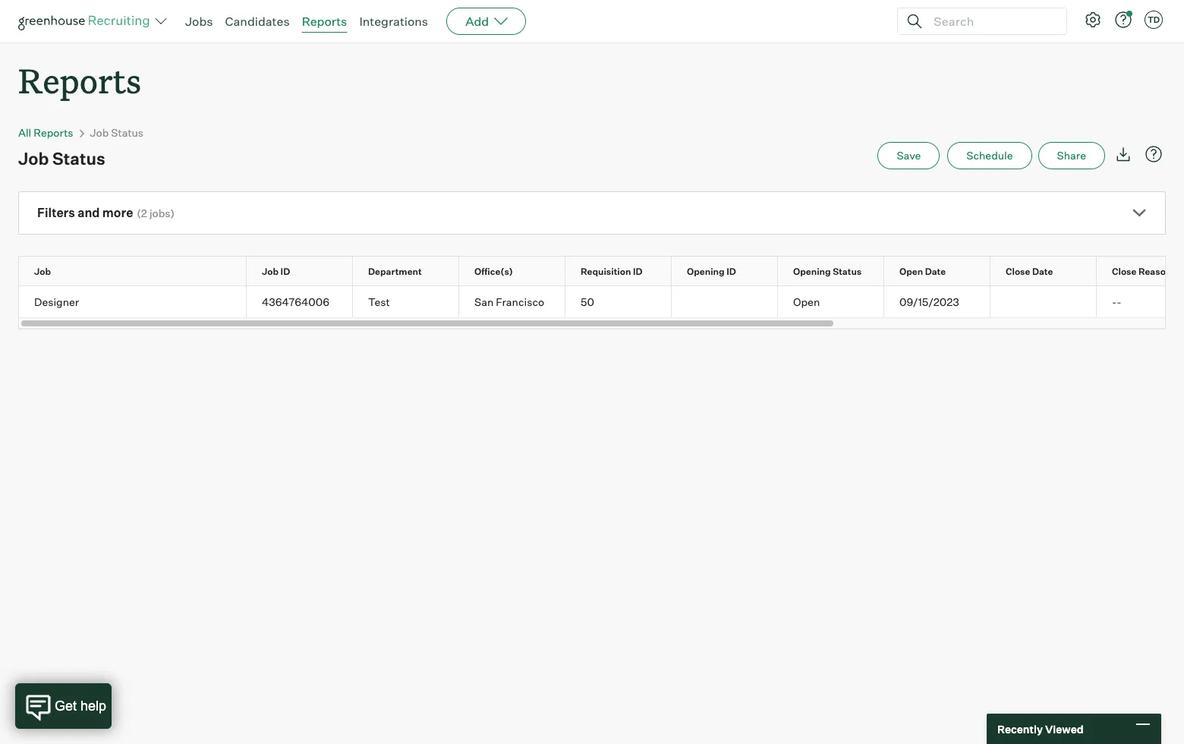Task type: describe. For each thing, give the bounding box(es) containing it.
job column header
[[19, 257, 260, 286]]

more
[[102, 205, 133, 220]]

Search text field
[[930, 10, 1054, 32]]

open date
[[900, 266, 947, 277]]

san
[[475, 296, 494, 309]]

(
[[137, 207, 141, 220]]

date for open date
[[926, 266, 947, 277]]

requisition id column header
[[566, 257, 685, 286]]

recently viewed
[[998, 723, 1084, 736]]

all
[[18, 126, 31, 139]]

test
[[368, 296, 390, 309]]

office(s)
[[475, 266, 513, 277]]

td button
[[1145, 11, 1164, 29]]

2 - from the left
[[1118, 296, 1122, 309]]

candidates link
[[225, 14, 290, 29]]

row group containing designer
[[19, 286, 1185, 318]]

td button
[[1142, 8, 1167, 32]]

greenhouse recruiting image
[[18, 12, 155, 30]]

--
[[1113, 296, 1122, 309]]

close date
[[1006, 266, 1054, 277]]

all reports link
[[18, 126, 73, 139]]

td
[[1148, 14, 1161, 25]]

all reports
[[18, 126, 73, 139]]

add button
[[447, 8, 527, 35]]

jobs link
[[185, 14, 213, 29]]

1 cell from the left
[[672, 286, 779, 318]]

filters
[[37, 205, 75, 220]]

open for open date
[[900, 266, 924, 277]]

job down all
[[18, 148, 49, 169]]

0 vertical spatial job status
[[90, 126, 144, 139]]

0 vertical spatial reports
[[302, 14, 347, 29]]

integrations link
[[360, 14, 428, 29]]

1 vertical spatial job status
[[18, 148, 105, 169]]

close for close date
[[1006, 266, 1031, 277]]

status inside column header
[[833, 266, 862, 277]]

open date column header
[[885, 257, 1004, 286]]

job up designer
[[34, 266, 51, 277]]

filters and more ( 2 jobs )
[[37, 205, 175, 220]]

candidates
[[225, 14, 290, 29]]

opening id
[[687, 266, 737, 277]]

0 vertical spatial status
[[111, 126, 144, 139]]

reason
[[1139, 266, 1172, 277]]

job status link
[[90, 126, 144, 139]]

san francisco
[[475, 296, 545, 309]]

open for open
[[794, 296, 821, 309]]

add
[[466, 14, 489, 29]]

1 vertical spatial reports
[[18, 58, 141, 103]]

job up 4364764006
[[262, 266, 279, 277]]

job right all reports at the left top
[[90, 126, 109, 139]]



Task type: locate. For each thing, give the bounding box(es) containing it.
id inside opening id column header
[[727, 266, 737, 277]]

0 vertical spatial row
[[19, 257, 1185, 286]]

4364764006
[[262, 296, 330, 309]]

0 horizontal spatial cell
[[672, 286, 779, 318]]

50
[[581, 296, 595, 309]]

2 cell from the left
[[991, 286, 1098, 318]]

save
[[897, 149, 922, 162]]

date
[[926, 266, 947, 277], [1033, 266, 1054, 277]]

id
[[281, 266, 290, 277], [633, 266, 643, 277], [727, 266, 737, 277]]

opening
[[687, 266, 725, 277], [794, 266, 831, 277]]

and
[[78, 205, 100, 220]]

2 row from the top
[[19, 286, 1185, 318]]

jobs
[[150, 207, 171, 220]]

job status right all reports link
[[90, 126, 144, 139]]

jobs
[[185, 14, 213, 29]]

close date column header
[[991, 257, 1110, 286]]

open
[[900, 266, 924, 277], [794, 296, 821, 309]]

row up 50
[[19, 257, 1185, 286]]

recently
[[998, 723, 1044, 736]]

2 horizontal spatial status
[[833, 266, 862, 277]]

close for close reason
[[1113, 266, 1137, 277]]

reports link
[[302, 14, 347, 29]]

1 horizontal spatial opening
[[794, 266, 831, 277]]

requisition id
[[581, 266, 643, 277]]

cell down close date column header
[[991, 286, 1098, 318]]

2 opening from the left
[[794, 266, 831, 277]]

2 vertical spatial reports
[[34, 126, 73, 139]]

save button
[[878, 142, 941, 170]]

requisition
[[581, 266, 631, 277]]

grid containing designer
[[19, 257, 1185, 329]]

0 horizontal spatial close
[[1006, 266, 1031, 277]]

row
[[19, 257, 1185, 286], [19, 286, 1185, 318]]

3 id from the left
[[727, 266, 737, 277]]

2 id from the left
[[633, 266, 643, 277]]

0 horizontal spatial date
[[926, 266, 947, 277]]

job id column header
[[247, 257, 366, 286]]

reports down "greenhouse recruiting" image at the left top of page
[[18, 58, 141, 103]]

cell down opening id column header
[[672, 286, 779, 318]]

status
[[111, 126, 144, 139], [52, 148, 105, 169], [833, 266, 862, 277]]

1 horizontal spatial id
[[633, 266, 643, 277]]

designer
[[34, 296, 79, 309]]

integrations
[[360, 14, 428, 29]]

save and schedule this report to revisit it! element
[[878, 142, 948, 170]]

open up "09/15/2023"
[[900, 266, 924, 277]]

2
[[141, 207, 147, 220]]

1 id from the left
[[281, 266, 290, 277]]

0 horizontal spatial id
[[281, 266, 290, 277]]

office(s) column header
[[460, 257, 579, 286]]

id inside requisition id column header
[[633, 266, 643, 277]]

)
[[171, 207, 175, 220]]

0 vertical spatial open
[[900, 266, 924, 277]]

department column header
[[353, 257, 472, 286]]

id for opening id
[[727, 266, 737, 277]]

close
[[1006, 266, 1031, 277], [1113, 266, 1137, 277]]

job
[[90, 126, 109, 139], [18, 148, 49, 169], [34, 266, 51, 277], [262, 266, 279, 277]]

close reason
[[1113, 266, 1172, 277]]

department
[[368, 266, 422, 277]]

open inside column header
[[900, 266, 924, 277]]

row group
[[19, 286, 1185, 318]]

0 horizontal spatial open
[[794, 296, 821, 309]]

opening status
[[794, 266, 862, 277]]

schedule button
[[948, 142, 1033, 170]]

2 date from the left
[[1033, 266, 1054, 277]]

francisco
[[496, 296, 545, 309]]

0 horizontal spatial opening
[[687, 266, 725, 277]]

2 vertical spatial status
[[833, 266, 862, 277]]

1 vertical spatial status
[[52, 148, 105, 169]]

1 row from the top
[[19, 257, 1185, 286]]

2 close from the left
[[1113, 266, 1137, 277]]

id for job id
[[281, 266, 290, 277]]

share button
[[1039, 142, 1106, 170]]

close inside column header
[[1006, 266, 1031, 277]]

open down "opening status"
[[794, 296, 821, 309]]

close right open date column header at the top of page
[[1006, 266, 1031, 277]]

0 horizontal spatial status
[[52, 148, 105, 169]]

09/15/2023
[[900, 296, 960, 309]]

row containing designer
[[19, 286, 1185, 318]]

share
[[1058, 149, 1087, 162]]

opening id column header
[[672, 257, 791, 286]]

1 - from the left
[[1113, 296, 1118, 309]]

opening for opening status
[[794, 266, 831, 277]]

1 opening from the left
[[687, 266, 725, 277]]

1 vertical spatial open
[[794, 296, 821, 309]]

1 horizontal spatial status
[[111, 126, 144, 139]]

job id
[[262, 266, 290, 277]]

1 horizontal spatial open
[[900, 266, 924, 277]]

job status down all reports at the left top
[[18, 148, 105, 169]]

1 horizontal spatial date
[[1033, 266, 1054, 277]]

1 horizontal spatial close
[[1113, 266, 1137, 277]]

row containing job
[[19, 257, 1185, 286]]

cell
[[672, 286, 779, 318], [991, 286, 1098, 318]]

-
[[1113, 296, 1118, 309], [1118, 296, 1122, 309]]

schedule
[[967, 149, 1014, 162]]

opening for opening id
[[687, 266, 725, 277]]

opening status column header
[[779, 257, 898, 286]]

id for requisition id
[[633, 266, 643, 277]]

reports right candidates link
[[302, 14, 347, 29]]

viewed
[[1046, 723, 1084, 736]]

reports
[[302, 14, 347, 29], [18, 58, 141, 103], [34, 126, 73, 139]]

reports right all
[[34, 126, 73, 139]]

2 horizontal spatial id
[[727, 266, 737, 277]]

close left reason at top right
[[1113, 266, 1137, 277]]

date for close date
[[1033, 266, 1054, 277]]

job status
[[90, 126, 144, 139], [18, 148, 105, 169]]

1 horizontal spatial cell
[[991, 286, 1098, 318]]

1 date from the left
[[926, 266, 947, 277]]

download image
[[1115, 145, 1133, 163]]

row down requisition
[[19, 286, 1185, 318]]

configure image
[[1085, 11, 1103, 29]]

faq image
[[1145, 145, 1164, 163]]

1 close from the left
[[1006, 266, 1031, 277]]

grid
[[19, 257, 1185, 329]]

1 vertical spatial row
[[19, 286, 1185, 318]]

id inside job id column header
[[281, 266, 290, 277]]



Task type: vqa. For each thing, say whether or not it's contained in the screenshot.
Create associated with Agencies
no



